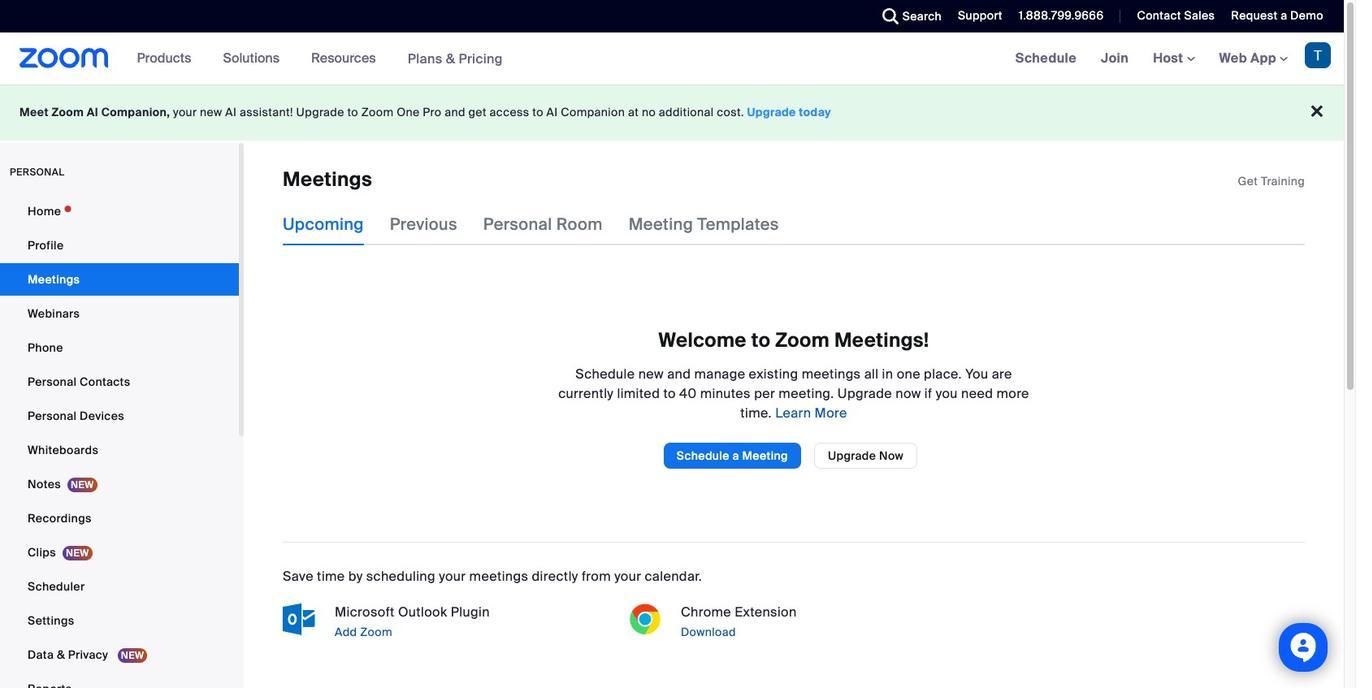 Task type: vqa. For each thing, say whether or not it's contained in the screenshot.
selected annual toggle button pressed element on the top left
no



Task type: describe. For each thing, give the bounding box(es) containing it.
upgrade today link
[[747, 105, 832, 119]]

welcome to zoom meetings!
[[659, 328, 929, 353]]

contacts
[[80, 375, 130, 389]]

schedule for schedule
[[1016, 50, 1077, 67]]

upgrade now button
[[814, 443, 918, 469]]

personal for personal devices
[[28, 409, 77, 423]]

search button
[[870, 0, 946, 33]]

profile
[[28, 238, 64, 253]]

download link
[[678, 622, 959, 642]]

whiteboards
[[28, 443, 98, 458]]

products button
[[137, 33, 199, 85]]

personal contacts
[[28, 375, 130, 389]]

notes link
[[0, 468, 239, 501]]

meetings navigation
[[1004, 33, 1344, 85]]

cost.
[[717, 105, 744, 119]]

meetings for existing
[[802, 366, 861, 383]]

tabs of meeting tab list
[[283, 204, 805, 246]]

add
[[335, 625, 357, 640]]

personal menu menu
[[0, 195, 239, 688]]

to right access
[[533, 105, 544, 119]]

support
[[958, 8, 1003, 23]]

save
[[283, 568, 314, 585]]

microsoft outlook plugin add zoom
[[335, 604, 490, 640]]

zoom inside microsoft outlook plugin add zoom
[[360, 625, 393, 640]]

devices
[[80, 409, 124, 423]]

notes
[[28, 477, 61, 492]]

directly
[[532, 568, 578, 585]]

extension
[[735, 604, 797, 621]]

time
[[317, 568, 345, 585]]

you
[[966, 366, 989, 383]]

& for pricing
[[446, 50, 455, 67]]

meet
[[20, 105, 49, 119]]

no
[[642, 105, 656, 119]]

host button
[[1153, 50, 1195, 67]]

meet zoom ai companion, your new ai assistant! upgrade to zoom one pro and get access to ai companion at no additional cost. upgrade today
[[20, 105, 832, 119]]

need
[[962, 385, 994, 402]]

clips
[[28, 545, 56, 560]]

zoom right meet at top left
[[52, 105, 84, 119]]

solutions button
[[223, 33, 287, 85]]

add zoom link
[[332, 622, 613, 642]]

request a demo
[[1232, 8, 1324, 23]]

chrome
[[681, 604, 732, 621]]

scheduler
[[28, 580, 85, 594]]

your for meetings
[[439, 568, 466, 585]]

previous
[[390, 214, 457, 235]]

upgrade inside schedule new and manage existing meetings all in one place. you are currently limited to 40 minutes per meeting. upgrade now if you need more time.
[[838, 385, 893, 402]]

personal
[[10, 166, 65, 179]]

contact
[[1137, 8, 1182, 23]]

search
[[903, 9, 942, 24]]

personal devices link
[[0, 400, 239, 432]]

are
[[992, 366, 1013, 383]]

assistant!
[[240, 105, 293, 119]]

limited
[[617, 385, 660, 402]]

more
[[815, 405, 847, 422]]

save time by scheduling your meetings directly from your calendar.
[[283, 568, 702, 585]]

upgrade inside upgrade now button
[[828, 448, 876, 463]]

templates
[[698, 214, 779, 235]]

a for schedule
[[733, 448, 739, 463]]

in
[[882, 366, 894, 383]]

join
[[1101, 50, 1129, 67]]

recordings link
[[0, 502, 239, 535]]

upgrade now
[[828, 448, 904, 463]]

web
[[1220, 50, 1248, 67]]

outlook
[[398, 604, 447, 621]]

new inside meet zoom ai companion, footer
[[200, 105, 222, 119]]

schedule a meeting
[[677, 448, 788, 463]]

0 vertical spatial meetings
[[283, 167, 372, 192]]

1.888.799.9666 button up the schedule 'link'
[[1019, 8, 1104, 23]]

host
[[1153, 50, 1187, 67]]

request
[[1232, 8, 1278, 23]]

chrome extension download
[[681, 604, 797, 640]]

zoom left one
[[361, 105, 394, 119]]

clips link
[[0, 536, 239, 569]]

you
[[936, 385, 958, 402]]

companion,
[[101, 105, 170, 119]]

plans
[[408, 50, 443, 67]]

app
[[1251, 50, 1277, 67]]

download
[[681, 625, 736, 640]]

scheduler link
[[0, 571, 239, 603]]

phone
[[28, 341, 63, 355]]

& for privacy
[[57, 648, 65, 662]]

get
[[1238, 174, 1259, 189]]



Task type: locate. For each thing, give the bounding box(es) containing it.
ai
[[87, 105, 98, 119], [225, 105, 237, 119], [547, 105, 558, 119]]

personal left room
[[483, 214, 552, 235]]

pro
[[423, 105, 442, 119]]

banner containing products
[[0, 33, 1344, 85]]

ai left assistant!
[[225, 105, 237, 119]]

meeting
[[629, 214, 693, 235], [742, 448, 788, 463]]

1 horizontal spatial new
[[639, 366, 664, 383]]

learn more
[[772, 405, 847, 422]]

your right from
[[615, 568, 642, 585]]

one
[[897, 366, 921, 383]]

data
[[28, 648, 54, 662]]

0 horizontal spatial &
[[57, 648, 65, 662]]

recordings
[[28, 511, 92, 526]]

schedule new and manage existing meetings all in one place. you are currently limited to 40 minutes per meeting. upgrade now if you need more time.
[[559, 366, 1030, 422]]

meet zoom ai companion, footer
[[0, 85, 1344, 141]]

1 horizontal spatial your
[[439, 568, 466, 585]]

data & privacy
[[28, 648, 111, 662]]

zoom down microsoft
[[360, 625, 393, 640]]

upgrade down all
[[838, 385, 893, 402]]

plugin
[[451, 604, 490, 621]]

whiteboards link
[[0, 434, 239, 467]]

1 vertical spatial meeting
[[742, 448, 788, 463]]

companion
[[561, 105, 625, 119]]

40
[[680, 385, 697, 402]]

your inside meet zoom ai companion, footer
[[173, 105, 197, 119]]

0 vertical spatial &
[[446, 50, 455, 67]]

support link
[[946, 0, 1007, 33], [958, 8, 1003, 23]]

a down minutes
[[733, 448, 739, 463]]

meeting templates
[[629, 214, 779, 235]]

0 vertical spatial a
[[1281, 8, 1288, 23]]

upgrade left now
[[828, 448, 876, 463]]

0 vertical spatial personal
[[483, 214, 552, 235]]

1 vertical spatial schedule
[[576, 366, 635, 383]]

schedule inside button
[[677, 448, 730, 463]]

from
[[582, 568, 611, 585]]

your
[[173, 105, 197, 119], [439, 568, 466, 585], [615, 568, 642, 585]]

meetings up plugin on the left of the page
[[469, 568, 529, 585]]

web app button
[[1220, 50, 1288, 67]]

contact sales
[[1137, 8, 1215, 23]]

and inside meet zoom ai companion, footer
[[445, 105, 466, 119]]

0 horizontal spatial meetings
[[28, 272, 80, 287]]

and left get
[[445, 105, 466, 119]]

home link
[[0, 195, 239, 228]]

0 horizontal spatial meetings
[[469, 568, 529, 585]]

2 horizontal spatial schedule
[[1016, 50, 1077, 67]]

upcoming
[[283, 214, 364, 235]]

personal for personal room
[[483, 214, 552, 235]]

3 ai from the left
[[547, 105, 558, 119]]

personal
[[483, 214, 552, 235], [28, 375, 77, 389], [28, 409, 77, 423]]

meeting inside tab list
[[629, 214, 693, 235]]

sales
[[1185, 8, 1215, 23]]

1 vertical spatial meetings
[[28, 272, 80, 287]]

meetings inside schedule new and manage existing meetings all in one place. you are currently limited to 40 minutes per meeting. upgrade now if you need more time.
[[802, 366, 861, 383]]

& right "data"
[[57, 648, 65, 662]]

meeting down time. at right
[[742, 448, 788, 463]]

meetings up upcoming
[[283, 167, 372, 192]]

upgrade
[[296, 105, 344, 119], [747, 105, 796, 119], [838, 385, 893, 402], [828, 448, 876, 463]]

2 horizontal spatial your
[[615, 568, 642, 585]]

today
[[799, 105, 832, 119]]

& right plans in the left of the page
[[446, 50, 455, 67]]

new
[[200, 105, 222, 119], [639, 366, 664, 383]]

at
[[628, 105, 639, 119]]

webinars
[[28, 306, 80, 321]]

pricing
[[459, 50, 503, 67]]

to inside schedule new and manage existing meetings all in one place. you are currently limited to 40 minutes per meeting. upgrade now if you need more time.
[[664, 385, 676, 402]]

learn
[[776, 405, 812, 422]]

banner
[[0, 33, 1344, 85]]

schedule up currently
[[576, 366, 635, 383]]

schedule a meeting button
[[664, 443, 801, 469]]

meetings up meeting.
[[802, 366, 861, 383]]

1 horizontal spatial and
[[667, 366, 691, 383]]

meetings inside 'link'
[[28, 272, 80, 287]]

0 horizontal spatial your
[[173, 105, 197, 119]]

new inside schedule new and manage existing meetings all in one place. you are currently limited to 40 minutes per meeting. upgrade now if you need more time.
[[639, 366, 664, 383]]

1.888.799.9666
[[1019, 8, 1104, 23]]

training
[[1262, 174, 1305, 189]]

microsoft
[[335, 604, 395, 621]]

meetings!
[[835, 328, 929, 353]]

and inside schedule new and manage existing meetings all in one place. you are currently limited to 40 minutes per meeting. upgrade now if you need more time.
[[667, 366, 691, 383]]

0 horizontal spatial meeting
[[629, 214, 693, 235]]

1 horizontal spatial &
[[446, 50, 455, 67]]

profile picture image
[[1305, 42, 1331, 68]]

1 horizontal spatial meeting
[[742, 448, 788, 463]]

0 horizontal spatial new
[[200, 105, 222, 119]]

0 vertical spatial new
[[200, 105, 222, 119]]

to left 40
[[664, 385, 676, 402]]

currently
[[559, 385, 614, 402]]

now
[[896, 385, 921, 402]]

scheduling
[[366, 568, 436, 585]]

settings link
[[0, 605, 239, 637]]

0 horizontal spatial and
[[445, 105, 466, 119]]

ai left companion,
[[87, 105, 98, 119]]

2 ai from the left
[[225, 105, 237, 119]]

your up plugin on the left of the page
[[439, 568, 466, 585]]

a left demo
[[1281, 8, 1288, 23]]

your right companion,
[[173, 105, 197, 119]]

1 vertical spatial &
[[57, 648, 65, 662]]

1 vertical spatial personal
[[28, 375, 77, 389]]

a inside button
[[733, 448, 739, 463]]

1.888.799.9666 button up join
[[1007, 0, 1108, 33]]

meeting left templates
[[629, 214, 693, 235]]

0 vertical spatial and
[[445, 105, 466, 119]]

1 horizontal spatial meetings
[[283, 167, 372, 192]]

a for request
[[1281, 8, 1288, 23]]

additional
[[659, 105, 714, 119]]

one
[[397, 105, 420, 119]]

2 vertical spatial personal
[[28, 409, 77, 423]]

your for new
[[173, 105, 197, 119]]

schedule down 40
[[677, 448, 730, 463]]

0 horizontal spatial schedule
[[576, 366, 635, 383]]

1 vertical spatial a
[[733, 448, 739, 463]]

& inside product information navigation
[[446, 50, 455, 67]]

2 vertical spatial schedule
[[677, 448, 730, 463]]

0 vertical spatial meeting
[[629, 214, 693, 235]]

all
[[865, 366, 879, 383]]

meeting.
[[779, 385, 834, 402]]

demo
[[1291, 8, 1324, 23]]

meetings up webinars
[[28, 272, 80, 287]]

privacy
[[68, 648, 108, 662]]

meetings for your
[[469, 568, 529, 585]]

phone link
[[0, 332, 239, 364]]

request a demo link
[[1219, 0, 1344, 33], [1232, 8, 1324, 23]]

0 vertical spatial meetings
[[802, 366, 861, 383]]

personal down the phone
[[28, 375, 77, 389]]

schedule for schedule a meeting
[[677, 448, 730, 463]]

schedule inside schedule new and manage existing meetings all in one place. you are currently limited to 40 minutes per meeting. upgrade now if you need more time.
[[576, 366, 635, 383]]

get training
[[1238, 174, 1305, 189]]

1 vertical spatial meetings
[[469, 568, 529, 585]]

place.
[[924, 366, 962, 383]]

meeting inside button
[[742, 448, 788, 463]]

zoom logo image
[[20, 48, 109, 68]]

1 vertical spatial new
[[639, 366, 664, 383]]

room
[[557, 214, 603, 235]]

1 horizontal spatial schedule
[[677, 448, 730, 463]]

1 ai from the left
[[87, 105, 98, 119]]

2 horizontal spatial ai
[[547, 105, 558, 119]]

product information navigation
[[125, 33, 515, 85]]

personal inside the "tabs of meeting" tab list
[[483, 214, 552, 235]]

and up 40
[[667, 366, 691, 383]]

0 vertical spatial schedule
[[1016, 50, 1077, 67]]

products
[[137, 50, 191, 67]]

schedule for schedule new and manage existing meetings all in one place. you are currently limited to 40 minutes per meeting. upgrade now if you need more time.
[[576, 366, 635, 383]]

to up existing
[[752, 328, 771, 353]]

ai left companion
[[547, 105, 558, 119]]

1 vertical spatial and
[[667, 366, 691, 383]]

upgrade right cost.
[[747, 105, 796, 119]]

personal devices
[[28, 409, 124, 423]]

schedule
[[1016, 50, 1077, 67], [576, 366, 635, 383], [677, 448, 730, 463]]

1 horizontal spatial ai
[[225, 105, 237, 119]]

home
[[28, 204, 61, 219]]

personal contacts link
[[0, 366, 239, 398]]

new up limited
[[639, 366, 664, 383]]

minutes
[[700, 385, 751, 402]]

1 horizontal spatial meetings
[[802, 366, 861, 383]]

& inside personal menu menu
[[57, 648, 65, 662]]

schedule down 1.888.799.9666
[[1016, 50, 1077, 67]]

1 horizontal spatial a
[[1281, 8, 1288, 23]]

settings
[[28, 614, 74, 628]]

upgrade down product information navigation at left top
[[296, 105, 344, 119]]

0 horizontal spatial ai
[[87, 105, 98, 119]]

personal up whiteboards
[[28, 409, 77, 423]]

zoom up existing
[[776, 328, 830, 353]]

resources
[[311, 50, 376, 67]]

to down resources dropdown button
[[347, 105, 358, 119]]

new left assistant!
[[200, 105, 222, 119]]

and
[[445, 105, 466, 119], [667, 366, 691, 383]]

resources button
[[311, 33, 383, 85]]

personal for personal contacts
[[28, 375, 77, 389]]

by
[[349, 568, 363, 585]]

data & privacy link
[[0, 639, 239, 671]]

0 horizontal spatial a
[[733, 448, 739, 463]]

schedule inside 'link'
[[1016, 50, 1077, 67]]

if
[[925, 385, 933, 402]]

contact sales link
[[1125, 0, 1219, 33], [1137, 8, 1215, 23]]

solutions
[[223, 50, 280, 67]]

profile link
[[0, 229, 239, 262]]



